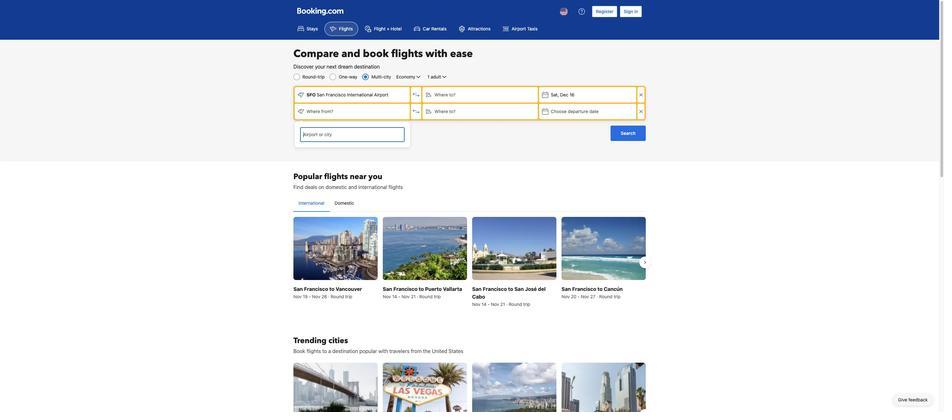 Task type: describe. For each thing, give the bounding box(es) containing it.
1 horizontal spatial international
[[347, 92, 373, 97]]

a inside button
[[308, 130, 311, 136]]

united
[[432, 349, 448, 354]]

21 inside san francisco to puerto vallarta nov 14 - nov 21 · round trip
[[411, 294, 416, 300]]

discover
[[294, 64, 314, 70]]

where inside 'dropdown button'
[[307, 109, 320, 114]]

airport taxis link
[[498, 22, 544, 36]]

flights link
[[325, 22, 359, 36]]

1
[[428, 74, 430, 80]]

from
[[411, 349, 422, 354]]

14 inside san francisco to puerto vallarta nov 14 - nov 21 · round trip
[[393, 294, 397, 300]]

on
[[319, 184, 325, 190]]

where for sat, dec 16
[[435, 92, 448, 97]]

2 region from the top
[[289, 360, 652, 412]]

multi-
[[372, 74, 384, 80]]

flight + hotel
[[374, 26, 402, 31]]

domestic button
[[330, 195, 360, 212]]

find
[[294, 184, 304, 190]]

vancouver
[[336, 286, 362, 292]]

deals
[[305, 184, 317, 190]]

san francisco to vancouver nov 19 - nov 26 · round trip
[[294, 286, 362, 300]]

trip inside san francisco to san josé del cabo nov 14 - nov 21 · round trip
[[524, 302, 531, 307]]

add a flight
[[298, 130, 325, 136]]

1 horizontal spatial airport
[[512, 26, 526, 31]]

airport taxis
[[512, 26, 538, 31]]

where for choose departure date
[[435, 109, 448, 114]]

flight + hotel link
[[360, 22, 408, 36]]

trending cities book flights to a destination popular with travelers from the united states
[[294, 336, 464, 354]]

stays
[[307, 26, 318, 31]]

san for san francisco to puerto vallarta
[[383, 286, 393, 292]]

to for puerto
[[419, 286, 424, 292]]

to? for sat, dec 16
[[450, 92, 456, 97]]

add
[[298, 130, 307, 136]]

trip down your
[[318, 74, 325, 80]]

international
[[359, 184, 388, 190]]

attractions link
[[454, 22, 496, 36]]

- inside san francisco to san josé del cabo nov 14 - nov 21 · round trip
[[488, 302, 490, 307]]

francisco for san francisco to san josé del cabo
[[483, 286, 507, 292]]

states
[[449, 349, 464, 354]]

domestic
[[335, 200, 354, 206]]

and inside popular flights near you find deals on domestic and international flights
[[349, 184, 357, 190]]

in
[[635, 9, 639, 14]]

las vegas, united states of america image
[[383, 363, 467, 412]]

book
[[294, 349, 306, 354]]

search button
[[611, 126, 646, 141]]

- inside san francisco to cancún nov 20 - nov 27 · round trip
[[578, 294, 580, 300]]

· inside san francisco to puerto vallarta nov 14 - nov 21 · round trip
[[417, 294, 419, 300]]

car
[[423, 26, 431, 31]]

san francisco to san josé del cabo image
[[473, 217, 557, 280]]

to for cancún
[[598, 286, 603, 292]]

cities
[[329, 336, 348, 346]]

compare
[[294, 47, 339, 61]]

flights inside compare and book flights with ease discover your next dream destination
[[392, 47, 423, 61]]

car rentals link
[[409, 22, 452, 36]]

popular
[[360, 349, 377, 354]]

21 inside san francisco to san josé del cabo nov 14 - nov 21 · round trip
[[501, 302, 505, 307]]

new york, united states of america image
[[294, 363, 378, 412]]

hotel
[[391, 26, 402, 31]]

where to? for choose
[[435, 109, 456, 114]]

round-
[[303, 74, 318, 80]]

dec
[[561, 92, 569, 97]]

domestic
[[326, 184, 347, 190]]

26
[[322, 294, 327, 300]]

register link
[[593, 6, 618, 17]]

del
[[538, 286, 546, 292]]

trip inside san francisco to vancouver nov 19 - nov 26 · round trip
[[345, 294, 352, 300]]

los angeles, united states of america image
[[562, 363, 646, 412]]

international inside button
[[299, 200, 325, 206]]

cancún
[[604, 286, 623, 292]]

sign in
[[624, 9, 639, 14]]

francisco up from?
[[326, 92, 346, 97]]

· inside san francisco to vancouver nov 19 - nov 26 · round trip
[[329, 294, 330, 300]]

to for san
[[509, 286, 514, 292]]

san francisco to puerto vallarta nov 14 - nov 21 · round trip
[[383, 286, 462, 300]]

sat, dec 16 button
[[539, 87, 637, 103]]

round inside san francisco to puerto vallarta nov 14 - nov 21 · round trip
[[420, 294, 433, 300]]

add a flight button
[[294, 126, 329, 141]]

san francisco to cancún image
[[562, 217, 646, 280]]

19
[[303, 294, 308, 300]]

flight
[[312, 130, 325, 136]]

adult
[[431, 74, 441, 80]]

20
[[571, 294, 577, 300]]

where to? for sat,
[[435, 92, 456, 97]]

compare and book flights with ease discover your next dream destination
[[294, 47, 473, 70]]

departure
[[568, 109, 589, 114]]

round inside san francisco to san josé del cabo nov 14 - nov 21 · round trip
[[509, 302, 522, 307]]

rentals
[[432, 26, 447, 31]]

27
[[591, 294, 596, 300]]

san francisco to san josé del cabo nov 14 - nov 21 · round trip
[[473, 286, 546, 307]]

flights up "domestic"
[[324, 172, 348, 182]]

stays link
[[292, 22, 324, 36]]

attractions
[[468, 26, 491, 31]]

Airport or city text field
[[303, 131, 402, 138]]

san francisco to vancouver image
[[294, 217, 378, 280]]

car rentals
[[423, 26, 447, 31]]

puerto
[[425, 286, 442, 292]]

feedback
[[909, 397, 929, 403]]

destination inside compare and book flights with ease discover your next dream destination
[[354, 64, 380, 70]]

near
[[350, 172, 367, 182]]

where from?
[[307, 109, 333, 114]]

search
[[621, 130, 636, 136]]

region containing san francisco to vancouver
[[289, 214, 652, 310]]

popular
[[294, 172, 323, 182]]

next
[[327, 64, 337, 70]]

destination inside trending cities book flights to a destination popular with travelers from the united states
[[333, 349, 358, 354]]

san for san francisco to vancouver
[[294, 286, 303, 292]]

economy
[[397, 74, 416, 80]]

dream
[[338, 64, 353, 70]]

honolulu, united states of america image
[[473, 363, 557, 412]]

choose departure date button
[[539, 104, 637, 119]]

round inside san francisco to cancún nov 20 - nov 27 · round trip
[[600, 294, 613, 300]]



Task type: vqa. For each thing, say whether or not it's contained in the screenshot.
the to? corresponding to Choose departure date
yes



Task type: locate. For each thing, give the bounding box(es) containing it.
book
[[363, 47, 389, 61]]

1 vertical spatial airport
[[374, 92, 389, 97]]

tab list containing international
[[294, 195, 646, 212]]

0 vertical spatial and
[[342, 47, 361, 61]]

your
[[315, 64, 326, 70]]

1 horizontal spatial with
[[426, 47, 448, 61]]

1 vertical spatial to?
[[450, 109, 456, 114]]

· inside san francisco to cancún nov 20 - nov 27 · round trip
[[597, 294, 598, 300]]

the
[[423, 349, 431, 354]]

flights inside trending cities book flights to a destination popular with travelers from the united states
[[307, 349, 321, 354]]

trip inside san francisco to cancún nov 20 - nov 27 · round trip
[[614, 294, 621, 300]]

register
[[596, 9, 614, 14]]

to inside trending cities book flights to a destination popular with travelers from the united states
[[323, 349, 327, 354]]

destination
[[354, 64, 380, 70], [333, 349, 358, 354]]

where to? button
[[423, 87, 538, 103], [423, 104, 538, 119]]

trip inside san francisco to puerto vallarta nov 14 - nov 21 · round trip
[[434, 294, 441, 300]]

a
[[308, 130, 311, 136], [329, 349, 331, 354]]

round-trip
[[303, 74, 325, 80]]

ease
[[450, 47, 473, 61]]

francisco
[[326, 92, 346, 97], [304, 286, 328, 292], [394, 286, 418, 292], [483, 286, 507, 292], [573, 286, 597, 292]]

sat,
[[551, 92, 559, 97]]

to left puerto
[[419, 286, 424, 292]]

1 horizontal spatial 21
[[501, 302, 505, 307]]

francisco up cabo
[[483, 286, 507, 292]]

to for vancouver
[[330, 286, 335, 292]]

1 vertical spatial where to?
[[435, 109, 456, 114]]

flights
[[392, 47, 423, 61], [324, 172, 348, 182], [389, 184, 403, 190], [307, 349, 321, 354]]

francisco for san francisco to vancouver
[[304, 286, 328, 292]]

sfo san francisco international airport
[[307, 92, 389, 97]]

san inside san francisco to vancouver nov 19 - nov 26 · round trip
[[294, 286, 303, 292]]

trip down cancún
[[614, 294, 621, 300]]

0 vertical spatial with
[[426, 47, 448, 61]]

to left josé
[[509, 286, 514, 292]]

where from? button
[[295, 104, 410, 119]]

with inside compare and book flights with ease discover your next dream destination
[[426, 47, 448, 61]]

0 vertical spatial region
[[289, 214, 652, 310]]

1 vertical spatial and
[[349, 184, 357, 190]]

san for san francisco to san josé del cabo
[[473, 286, 482, 292]]

international up where from? 'dropdown button'
[[347, 92, 373, 97]]

one-way
[[339, 74, 358, 80]]

one-
[[339, 74, 350, 80]]

san
[[317, 92, 325, 97], [294, 286, 303, 292], [383, 286, 393, 292], [473, 286, 482, 292], [515, 286, 524, 292], [562, 286, 571, 292]]

with inside trending cities book flights to a destination popular with travelers from the united states
[[379, 349, 388, 354]]

francisco for san francisco to puerto vallarta
[[394, 286, 418, 292]]

san inside san francisco to puerto vallarta nov 14 - nov 21 · round trip
[[383, 286, 393, 292]]

a inside trending cities book flights to a destination popular with travelers from the united states
[[329, 349, 331, 354]]

to inside san francisco to san josé del cabo nov 14 - nov 21 · round trip
[[509, 286, 514, 292]]

1 vertical spatial a
[[329, 349, 331, 354]]

flights right international
[[389, 184, 403, 190]]

with right popular
[[379, 349, 388, 354]]

flights down trending
[[307, 349, 321, 354]]

16
[[570, 92, 575, 97]]

trip down puerto
[[434, 294, 441, 300]]

francisco inside san francisco to cancún nov 20 - nov 27 · round trip
[[573, 286, 597, 292]]

sign in link
[[620, 6, 643, 17]]

travelers
[[390, 349, 410, 354]]

1 where to? from the top
[[435, 92, 456, 97]]

1 to? from the top
[[450, 92, 456, 97]]

a down cities
[[329, 349, 331, 354]]

0 vertical spatial 14
[[393, 294, 397, 300]]

1 where to? button from the top
[[423, 87, 538, 103]]

2 where to? button from the top
[[423, 104, 538, 119]]

francisco up 27
[[573, 286, 597, 292]]

0 horizontal spatial a
[[308, 130, 311, 136]]

city
[[384, 74, 392, 80]]

+
[[387, 26, 390, 31]]

vallarta
[[443, 286, 462, 292]]

to down trending
[[323, 349, 327, 354]]

0 horizontal spatial 21
[[411, 294, 416, 300]]

a right add
[[308, 130, 311, 136]]

to? for choose departure date
[[450, 109, 456, 114]]

1 vertical spatial destination
[[333, 349, 358, 354]]

1 vertical spatial region
[[289, 360, 652, 412]]

give
[[899, 397, 908, 403]]

1 vertical spatial 21
[[501, 302, 505, 307]]

1 adult
[[428, 74, 441, 80]]

sign
[[624, 9, 634, 14]]

choose departure date
[[551, 109, 599, 114]]

1 vertical spatial where to? button
[[423, 104, 538, 119]]

francisco inside san francisco to puerto vallarta nov 14 - nov 21 · round trip
[[394, 286, 418, 292]]

popular flights near you find deals on domestic and international flights
[[294, 172, 403, 190]]

multi-city
[[372, 74, 392, 80]]

where to?
[[435, 92, 456, 97], [435, 109, 456, 114]]

0 horizontal spatial international
[[299, 200, 325, 206]]

destination up multi-
[[354, 64, 380, 70]]

francisco for san francisco to cancún
[[573, 286, 597, 292]]

destination down cities
[[333, 349, 358, 354]]

0 vertical spatial destination
[[354, 64, 380, 70]]

and
[[342, 47, 361, 61], [349, 184, 357, 190]]

booking.com logo image
[[298, 8, 344, 15], [298, 8, 344, 15]]

1 vertical spatial 14
[[482, 302, 487, 307]]

1 vertical spatial international
[[299, 200, 325, 206]]

international button
[[294, 195, 330, 212]]

to inside san francisco to vancouver nov 19 - nov 26 · round trip
[[330, 286, 335, 292]]

1 region from the top
[[289, 214, 652, 310]]

josé
[[525, 286, 537, 292]]

1 horizontal spatial a
[[329, 349, 331, 354]]

san francisco to cancún nov 20 - nov 27 · round trip
[[562, 286, 623, 300]]

francisco inside san francisco to san josé del cabo nov 14 - nov 21 · round trip
[[483, 286, 507, 292]]

1 adult button
[[427, 73, 449, 81]]

sat, dec 16
[[551, 92, 575, 97]]

trip
[[318, 74, 325, 80], [345, 294, 352, 300], [434, 294, 441, 300], [614, 294, 621, 300], [524, 302, 531, 307]]

and inside compare and book flights with ease discover your next dream destination
[[342, 47, 361, 61]]

trip down vancouver
[[345, 294, 352, 300]]

to inside san francisco to puerto vallarta nov 14 - nov 21 · round trip
[[419, 286, 424, 292]]

tab list
[[294, 195, 646, 212]]

region
[[289, 214, 652, 310], [289, 360, 652, 412]]

san inside san francisco to cancún nov 20 - nov 27 · round trip
[[562, 286, 571, 292]]

give feedback
[[899, 397, 929, 403]]

francisco up 26
[[304, 286, 328, 292]]

1 vertical spatial with
[[379, 349, 388, 354]]

where to? button for sat,
[[423, 87, 538, 103]]

to left vancouver
[[330, 286, 335, 292]]

flights up the economy
[[392, 47, 423, 61]]

2 to? from the top
[[450, 109, 456, 114]]

to?
[[450, 92, 456, 97], [450, 109, 456, 114]]

· inside san francisco to san josé del cabo nov 14 - nov 21 · round trip
[[507, 302, 508, 307]]

14 inside san francisco to san josé del cabo nov 14 - nov 21 · round trip
[[482, 302, 487, 307]]

1 horizontal spatial 14
[[482, 302, 487, 307]]

0 vertical spatial where to?
[[435, 92, 456, 97]]

0 vertical spatial airport
[[512, 26, 526, 31]]

with up "adult"
[[426, 47, 448, 61]]

san for san francisco to cancún
[[562, 286, 571, 292]]

trending
[[294, 336, 327, 346]]

to
[[330, 286, 335, 292], [419, 286, 424, 292], [509, 286, 514, 292], [598, 286, 603, 292], [323, 349, 327, 354]]

- inside san francisco to vancouver nov 19 - nov 26 · round trip
[[309, 294, 311, 300]]

flight
[[374, 26, 386, 31]]

trip down josé
[[524, 302, 531, 307]]

choose
[[551, 109, 567, 114]]

0 horizontal spatial 14
[[393, 294, 397, 300]]

way
[[350, 74, 358, 80]]

airport left taxis
[[512, 26, 526, 31]]

0 vertical spatial to?
[[450, 92, 456, 97]]

date
[[590, 109, 599, 114]]

francisco left puerto
[[394, 286, 418, 292]]

international down deals
[[299, 200, 325, 206]]

and up dream
[[342, 47, 361, 61]]

round inside san francisco to vancouver nov 19 - nov 26 · round trip
[[331, 294, 344, 300]]

- inside san francisco to puerto vallarta nov 14 - nov 21 · round trip
[[399, 294, 401, 300]]

-
[[309, 294, 311, 300], [399, 294, 401, 300], [578, 294, 580, 300], [488, 302, 490, 307]]

to inside san francisco to cancún nov 20 - nov 27 · round trip
[[598, 286, 603, 292]]

0 vertical spatial a
[[308, 130, 311, 136]]

0 vertical spatial where to? button
[[423, 87, 538, 103]]

where to? button for choose
[[423, 104, 538, 119]]

sfo
[[307, 92, 316, 97]]

0 horizontal spatial with
[[379, 349, 388, 354]]

0 vertical spatial 21
[[411, 294, 416, 300]]

0 vertical spatial international
[[347, 92, 373, 97]]

airport down multi-city
[[374, 92, 389, 97]]

you
[[369, 172, 383, 182]]

to left cancún
[[598, 286, 603, 292]]

san francisco to puerto vallarta image
[[383, 217, 467, 280]]

0 horizontal spatial airport
[[374, 92, 389, 97]]

·
[[329, 294, 330, 300], [417, 294, 419, 300], [597, 294, 598, 300], [507, 302, 508, 307]]

cabo
[[473, 294, 486, 300]]

2 where to? from the top
[[435, 109, 456, 114]]

where
[[435, 92, 448, 97], [307, 109, 320, 114], [435, 109, 448, 114]]

francisco inside san francisco to vancouver nov 19 - nov 26 · round trip
[[304, 286, 328, 292]]

flights
[[339, 26, 353, 31]]

and down near
[[349, 184, 357, 190]]



